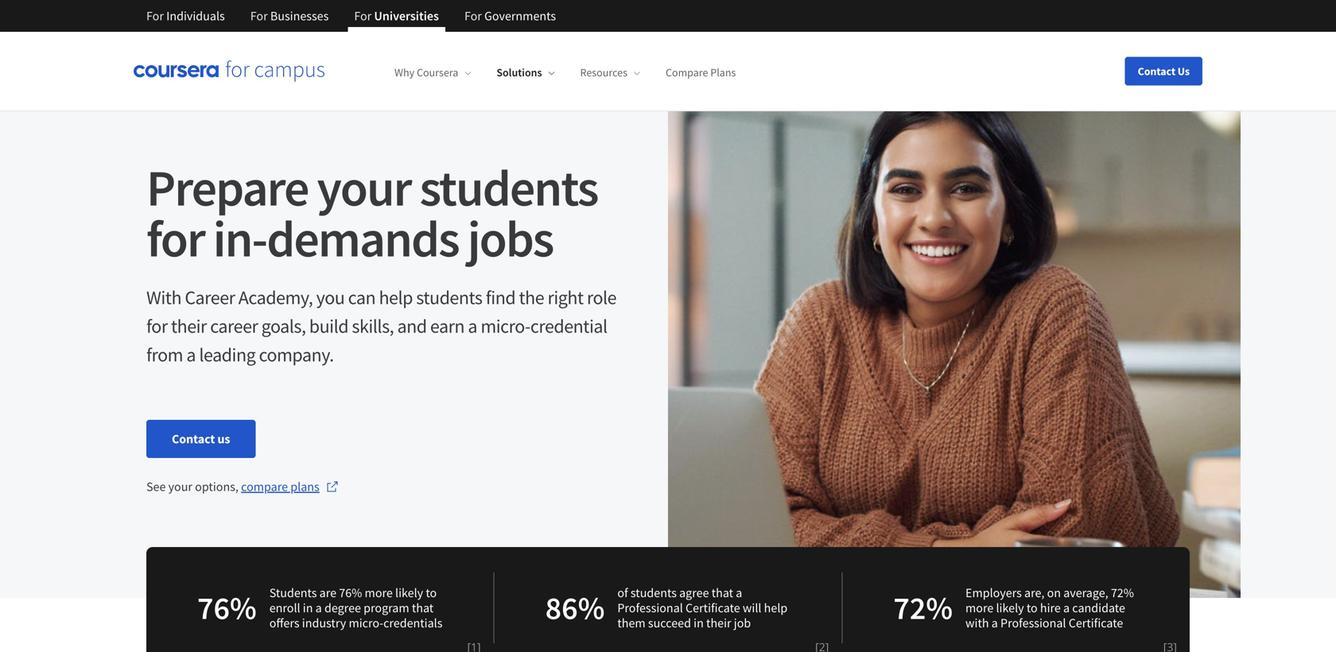 Task type: vqa. For each thing, say whether or not it's contained in the screenshot.
leftmost certificate
yes



Task type: describe. For each thing, give the bounding box(es) containing it.
see
[[146, 479, 166, 495]]

more inside students are 76% more likely to enroll in a degree program that offers industry micro-credentials
[[365, 585, 393, 601]]

professional inside employers are, on average, 72% more likely to hire a candidate with a professional certificate
[[1000, 615, 1066, 631]]

role
[[587, 286, 616, 309]]

company.
[[259, 343, 334, 367]]

compare plans link
[[241, 477, 339, 496]]

individuals
[[166, 8, 225, 24]]

compare plans
[[241, 479, 320, 495]]

solutions link
[[497, 65, 555, 80]]

resources
[[580, 65, 627, 80]]

72% inside employers are, on average, 72% more likely to hire a candidate with a professional certificate
[[1111, 585, 1134, 601]]

in inside of students agree that a professional certificate will help them succeed in their job
[[694, 615, 704, 631]]

students inside of students agree that a professional certificate will help them succeed in their job
[[631, 585, 677, 601]]

us
[[217, 431, 230, 447]]

program
[[364, 600, 409, 616]]

goals,
[[261, 314, 306, 338]]

prepare your students for in-demands jobs
[[146, 155, 598, 270]]

career
[[210, 314, 258, 338]]

candidate
[[1072, 600, 1125, 616]]

0 horizontal spatial 76%
[[197, 588, 257, 628]]

contact us button
[[1125, 57, 1202, 85]]

job
[[734, 615, 751, 631]]

enroll
[[269, 600, 300, 616]]

contact for contact us
[[1138, 64, 1175, 78]]

why coursera link
[[394, 65, 471, 80]]

resources link
[[580, 65, 640, 80]]

to inside employers are, on average, 72% more likely to hire a candidate with a professional certificate
[[1027, 600, 1038, 616]]

jobs
[[467, 206, 553, 270]]

86%
[[545, 588, 605, 628]]

demands
[[267, 206, 459, 270]]

can
[[348, 286, 375, 309]]

degree
[[324, 600, 361, 616]]

employers
[[965, 585, 1022, 601]]

a right with
[[992, 615, 998, 631]]

of
[[617, 585, 628, 601]]

hire
[[1040, 600, 1061, 616]]

that inside students are 76% more likely to enroll in a degree program that offers industry micro-credentials
[[412, 600, 434, 616]]

contact us
[[172, 431, 230, 447]]

your for prepare
[[317, 155, 411, 219]]

are,
[[1024, 585, 1045, 601]]

contact for contact us
[[172, 431, 215, 447]]

a right the hire
[[1063, 600, 1070, 616]]

their for prepare your students for in-demands jobs
[[171, 314, 207, 338]]

options,
[[195, 479, 238, 495]]

career
[[185, 286, 235, 309]]

for inside with career academy, you can help students find the right role for their career goals, build skills, and earn a micro-credential from a leading company.
[[146, 314, 168, 338]]

succeed
[[648, 615, 691, 631]]

for for governments
[[464, 8, 482, 24]]

plans
[[710, 65, 736, 80]]

on
[[1047, 585, 1061, 601]]

find
[[486, 286, 516, 309]]

why
[[394, 65, 414, 80]]

plans
[[290, 479, 320, 495]]

and
[[397, 314, 427, 338]]

help inside with career academy, you can help students find the right role for their career goals, build skills, and earn a micro-credential from a leading company.
[[379, 286, 413, 309]]

average,
[[1063, 585, 1108, 601]]

industry
[[302, 615, 346, 631]]

with career academy, you can help students find the right role for their career goals, build skills, and earn a micro-credential from a leading company.
[[146, 286, 616, 367]]

skills,
[[352, 314, 394, 338]]

build
[[309, 314, 348, 338]]

to inside students are 76% more likely to enroll in a degree program that offers industry micro-credentials
[[426, 585, 437, 601]]

credential
[[530, 314, 607, 338]]



Task type: locate. For each thing, give the bounding box(es) containing it.
that inside of students agree that a professional certificate will help them succeed in their job
[[712, 585, 733, 601]]

will
[[743, 600, 761, 616]]

for individuals
[[146, 8, 225, 24]]

0 vertical spatial your
[[317, 155, 411, 219]]

the
[[519, 286, 544, 309]]

for inside prepare your students for in-demands jobs
[[146, 206, 204, 270]]

a left degree
[[315, 600, 322, 616]]

2 vertical spatial students
[[631, 585, 677, 601]]

certificate inside employers are, on average, 72% more likely to hire a candidate with a professional certificate
[[1069, 615, 1123, 631]]

professional
[[617, 600, 683, 616], [1000, 615, 1066, 631]]

in right succeed
[[694, 615, 704, 631]]

76% left 'enroll'
[[197, 588, 257, 628]]

to left the hire
[[1027, 600, 1038, 616]]

your for see
[[168, 479, 192, 495]]

0 horizontal spatial contact
[[172, 431, 215, 447]]

micro- inside students are 76% more likely to enroll in a degree program that offers industry micro-credentials
[[349, 615, 383, 631]]

compare plans link
[[666, 65, 736, 80]]

likely inside students are 76% more likely to enroll in a degree program that offers industry micro-credentials
[[395, 585, 423, 601]]

see your options,
[[146, 479, 241, 495]]

that right program
[[412, 600, 434, 616]]

more
[[365, 585, 393, 601], [965, 600, 994, 616]]

micro- inside with career academy, you can help students find the right role for their career goals, build skills, and earn a micro-credential from a leading company.
[[481, 314, 530, 338]]

coursera
[[417, 65, 458, 80]]

for left governments
[[464, 8, 482, 24]]

solutions
[[497, 65, 542, 80]]

students
[[419, 155, 598, 219], [416, 286, 482, 309], [631, 585, 677, 601]]

1 horizontal spatial certificate
[[1069, 615, 1123, 631]]

for for universities
[[354, 8, 372, 24]]

1 horizontal spatial in
[[694, 615, 704, 631]]

micro- right 'industry'
[[349, 615, 383, 631]]

of students agree that a professional certificate will help them succeed in their job
[[617, 585, 788, 631]]

1 vertical spatial your
[[168, 479, 192, 495]]

banner navigation
[[134, 0, 569, 32]]

contact
[[1138, 64, 1175, 78], [172, 431, 215, 447]]

that right agree
[[712, 585, 733, 601]]

students are 76% more likely to enroll in a degree program that offers industry micro-credentials
[[269, 585, 443, 631]]

2 for from the top
[[146, 314, 168, 338]]

0 horizontal spatial their
[[171, 314, 207, 338]]

1 horizontal spatial to
[[1027, 600, 1038, 616]]

help
[[379, 286, 413, 309], [764, 600, 788, 616]]

76% right "are"
[[339, 585, 362, 601]]

for
[[146, 8, 164, 24], [250, 8, 268, 24], [354, 8, 372, 24], [464, 8, 482, 24]]

earn
[[430, 314, 465, 338]]

with
[[965, 615, 989, 631]]

a left "will"
[[736, 585, 742, 601]]

0 horizontal spatial help
[[379, 286, 413, 309]]

them
[[617, 615, 645, 631]]

academy,
[[238, 286, 313, 309]]

1 vertical spatial students
[[416, 286, 482, 309]]

0 horizontal spatial to
[[426, 585, 437, 601]]

likely left are,
[[996, 600, 1024, 616]]

72% left with
[[893, 588, 953, 628]]

more inside employers are, on average, 72% more likely to hire a candidate with a professional certificate
[[965, 600, 994, 616]]

a
[[468, 314, 477, 338], [186, 343, 196, 367], [736, 585, 742, 601], [315, 600, 322, 616], [1063, 600, 1070, 616], [992, 615, 998, 631]]

1 horizontal spatial help
[[764, 600, 788, 616]]

employers are, on average, 72% more likely to hire a candidate with a professional certificate
[[965, 585, 1134, 631]]

help right "will"
[[764, 600, 788, 616]]

1 for from the top
[[146, 206, 204, 270]]

from
[[146, 343, 183, 367]]

help inside of students agree that a professional certificate will help them succeed in their job
[[764, 600, 788, 616]]

0 horizontal spatial your
[[168, 479, 192, 495]]

for down with
[[146, 314, 168, 338]]

0 horizontal spatial certificate
[[686, 600, 740, 616]]

your
[[317, 155, 411, 219], [168, 479, 192, 495]]

1 horizontal spatial contact
[[1138, 64, 1175, 78]]

certificate left "will"
[[686, 600, 740, 616]]

students inside prepare your students for in-demands jobs
[[419, 155, 598, 219]]

that
[[712, 585, 733, 601], [412, 600, 434, 616]]

in inside students are 76% more likely to enroll in a degree program that offers industry micro-credentials
[[303, 600, 313, 616]]

more right degree
[[365, 585, 393, 601]]

credentials
[[383, 615, 443, 631]]

for for individuals
[[146, 8, 164, 24]]

0 horizontal spatial likely
[[395, 585, 423, 601]]

you
[[316, 286, 345, 309]]

0 vertical spatial for
[[146, 206, 204, 270]]

businesses
[[270, 8, 329, 24]]

contact inside contact us link
[[172, 431, 215, 447]]

72%
[[1111, 585, 1134, 601], [893, 588, 953, 628]]

governments
[[484, 8, 556, 24]]

why coursera
[[394, 65, 458, 80]]

0 vertical spatial students
[[419, 155, 598, 219]]

for up with
[[146, 206, 204, 270]]

1 for from the left
[[146, 8, 164, 24]]

0 horizontal spatial that
[[412, 600, 434, 616]]

their left job
[[706, 615, 731, 631]]

compare plans
[[666, 65, 736, 80]]

certificate
[[686, 600, 740, 616], [1069, 615, 1123, 631]]

their for 86%
[[706, 615, 731, 631]]

1 vertical spatial their
[[706, 615, 731, 631]]

us
[[1178, 64, 1190, 78]]

micro- down find in the left top of the page
[[481, 314, 530, 338]]

compare
[[241, 479, 288, 495]]

agree
[[679, 585, 709, 601]]

0 horizontal spatial in
[[303, 600, 313, 616]]

for governments
[[464, 8, 556, 24]]

1 horizontal spatial your
[[317, 155, 411, 219]]

contact us link
[[146, 420, 256, 458]]

0 horizontal spatial professional
[[617, 600, 683, 616]]

in right 'enroll'
[[303, 600, 313, 616]]

for universities
[[354, 8, 439, 24]]

0 horizontal spatial micro-
[[349, 615, 383, 631]]

0 vertical spatial help
[[379, 286, 413, 309]]

0 vertical spatial contact
[[1138, 64, 1175, 78]]

offers
[[269, 615, 299, 631]]

likely
[[395, 585, 423, 601], [996, 600, 1024, 616]]

contact us
[[1138, 64, 1190, 78]]

72% right average,
[[1111, 585, 1134, 601]]

in
[[303, 600, 313, 616], [694, 615, 704, 631]]

leading
[[199, 343, 255, 367]]

4 for from the left
[[464, 8, 482, 24]]

contact inside contact us button
[[1138, 64, 1175, 78]]

a inside students are 76% more likely to enroll in a degree program that offers industry micro-credentials
[[315, 600, 322, 616]]

1 horizontal spatial 76%
[[339, 585, 362, 601]]

1 horizontal spatial 72%
[[1111, 585, 1134, 601]]

76% inside students are 76% more likely to enroll in a degree program that offers industry micro-credentials
[[339, 585, 362, 601]]

for left businesses
[[250, 8, 268, 24]]

1 horizontal spatial professional
[[1000, 615, 1066, 631]]

with
[[146, 286, 181, 309]]

more left are,
[[965, 600, 994, 616]]

for
[[146, 206, 204, 270], [146, 314, 168, 338]]

coursera for campus image
[[134, 60, 324, 82]]

1 horizontal spatial that
[[712, 585, 733, 601]]

their inside with career academy, you can help students find the right role for their career goals, build skills, and earn a micro-credential from a leading company.
[[171, 314, 207, 338]]

to
[[426, 585, 437, 601], [1027, 600, 1038, 616]]

your inside prepare your students for in-demands jobs
[[317, 155, 411, 219]]

compare
[[666, 65, 708, 80]]

for for businesses
[[250, 8, 268, 24]]

their down career
[[171, 314, 207, 338]]

0 horizontal spatial more
[[365, 585, 393, 601]]

universities
[[374, 8, 439, 24]]

likely up credentials
[[395, 585, 423, 601]]

likely inside employers are, on average, 72% more likely to hire a candidate with a professional certificate
[[996, 600, 1024, 616]]

1 vertical spatial micro-
[[349, 615, 383, 631]]

0 vertical spatial micro-
[[481, 314, 530, 338]]

their inside of students agree that a professional certificate will help them succeed in their job
[[706, 615, 731, 631]]

1 horizontal spatial likely
[[996, 600, 1024, 616]]

0 horizontal spatial 72%
[[893, 588, 953, 628]]

their
[[171, 314, 207, 338], [706, 615, 731, 631]]

for left individuals
[[146, 8, 164, 24]]

in-
[[213, 206, 267, 270]]

1 vertical spatial help
[[764, 600, 788, 616]]

a right from
[[186, 343, 196, 367]]

professional inside of students agree that a professional certificate will help them succeed in their job
[[617, 600, 683, 616]]

1 vertical spatial for
[[146, 314, 168, 338]]

right
[[548, 286, 583, 309]]

for left universities
[[354, 8, 372, 24]]

1 horizontal spatial their
[[706, 615, 731, 631]]

are
[[319, 585, 336, 601]]

certificate down average,
[[1069, 615, 1123, 631]]

to up credentials
[[426, 585, 437, 601]]

for businesses
[[250, 8, 329, 24]]

1 horizontal spatial micro-
[[481, 314, 530, 338]]

micro-
[[481, 314, 530, 338], [349, 615, 383, 631]]

1 vertical spatial contact
[[172, 431, 215, 447]]

1 horizontal spatial more
[[965, 600, 994, 616]]

prepare
[[146, 155, 308, 219]]

76%
[[339, 585, 362, 601], [197, 588, 257, 628]]

students inside with career academy, you can help students find the right role for their career goals, build skills, and earn a micro-credential from a leading company.
[[416, 286, 482, 309]]

2 for from the left
[[250, 8, 268, 24]]

students
[[269, 585, 317, 601]]

a right earn
[[468, 314, 477, 338]]

3 for from the left
[[354, 8, 372, 24]]

0 vertical spatial their
[[171, 314, 207, 338]]

a inside of students agree that a professional certificate will help them succeed in their job
[[736, 585, 742, 601]]

certificate inside of students agree that a professional certificate will help them succeed in their job
[[686, 600, 740, 616]]

help up and
[[379, 286, 413, 309]]



